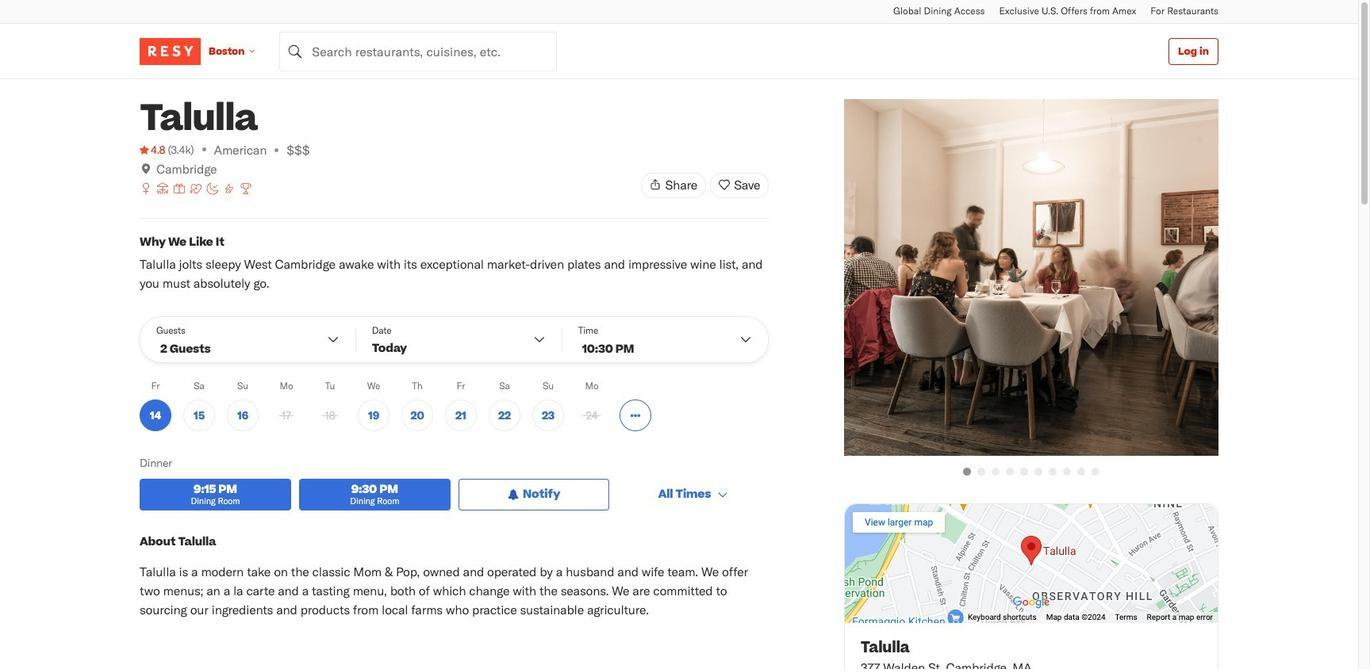 Task type: vqa. For each thing, say whether or not it's contained in the screenshot.
field
yes



Task type: locate. For each thing, give the bounding box(es) containing it.
None field
[[280, 31, 557, 71]]

4.8 out of 5 stars image
[[140, 142, 165, 158]]



Task type: describe. For each thing, give the bounding box(es) containing it.
Search restaurants, cuisines, etc. text field
[[280, 31, 557, 71]]



